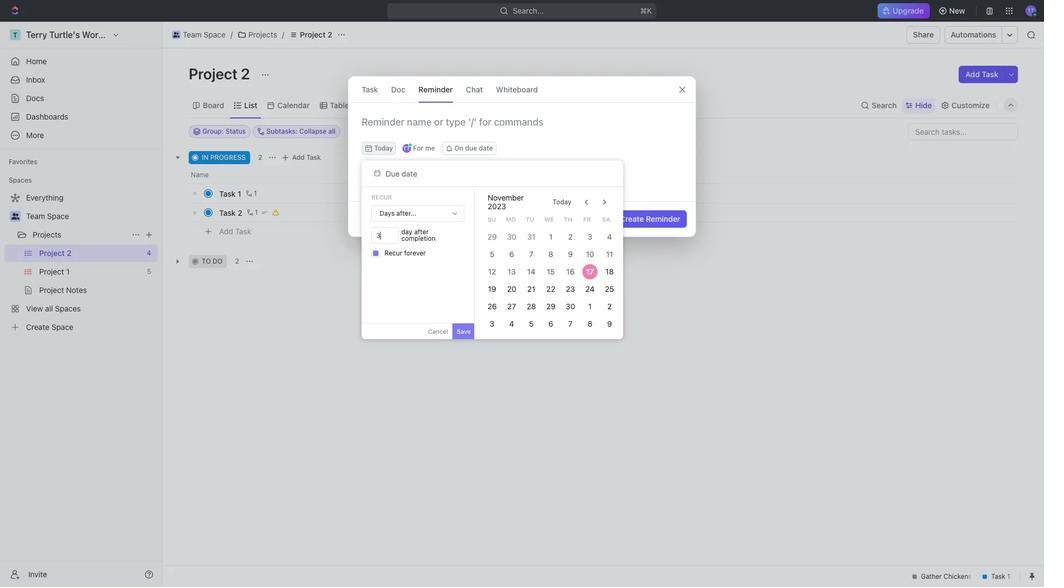 Task type: locate. For each thing, give the bounding box(es) containing it.
space right user group image
[[204, 30, 226, 39]]

0 horizontal spatial 7
[[529, 250, 533, 259]]

22
[[546, 284, 555, 294]]

1 vertical spatial 1 button
[[245, 207, 260, 218]]

0 horizontal spatial space
[[47, 212, 69, 221]]

team space link
[[169, 28, 228, 41], [26, 208, 156, 225]]

0 vertical spatial 8
[[548, 250, 553, 259]]

2 horizontal spatial add task
[[966, 70, 999, 79]]

0 vertical spatial space
[[204, 30, 226, 39]]

1 vertical spatial 7
[[568, 319, 573, 329]]

spaces
[[9, 176, 32, 184]]

1 horizontal spatial team
[[183, 30, 202, 39]]

0 horizontal spatial 3
[[490, 319, 494, 329]]

0 vertical spatial team
[[183, 30, 202, 39]]

add task button down task 2
[[214, 225, 256, 238]]

1 vertical spatial team space link
[[26, 208, 156, 225]]

6 down 22
[[548, 319, 553, 329]]

1 horizontal spatial 29
[[546, 302, 556, 311]]

29
[[487, 232, 497, 242], [546, 302, 556, 311]]

user group image
[[11, 213, 19, 220]]

projects link
[[235, 28, 280, 41], [33, 226, 127, 244]]

0 horizontal spatial reminder
[[419, 85, 453, 94]]

0 horizontal spatial project
[[189, 65, 238, 83]]

1 vertical spatial project
[[189, 65, 238, 83]]

today up th
[[553, 198, 572, 206]]

dialog containing task
[[348, 76, 696, 237]]

0 horizontal spatial 4
[[509, 319, 514, 329]]

4 up 11
[[607, 232, 612, 242]]

3
[[588, 232, 592, 242], [490, 319, 494, 329]]

gantt
[[369, 100, 389, 110]]

invite
[[28, 570, 47, 579]]

1 vertical spatial reminder
[[646, 214, 680, 224]]

0 horizontal spatial 30
[[507, 232, 516, 242]]

1 button right task 2
[[245, 207, 260, 218]]

1 button
[[243, 188, 259, 199], [245, 207, 260, 218]]

0 horizontal spatial team space
[[26, 212, 69, 221]]

new button
[[934, 2, 972, 20]]

november
[[488, 193, 524, 202]]

1 vertical spatial 6
[[548, 319, 553, 329]]

team space right user group image
[[183, 30, 226, 39]]

0 vertical spatial team space
[[183, 30, 226, 39]]

18
[[605, 267, 614, 276]]

0 horizontal spatial add task button
[[214, 225, 256, 238]]

2 vertical spatial add task button
[[214, 225, 256, 238]]

0 vertical spatial 29
[[487, 232, 497, 242]]

dialog
[[348, 76, 696, 237]]

forever
[[404, 249, 426, 257]]

0 vertical spatial project 2
[[300, 30, 332, 39]]

20
[[507, 284, 516, 294]]

0 vertical spatial recur
[[372, 194, 392, 201]]

calendar
[[277, 100, 310, 110]]

6
[[509, 250, 514, 259], [548, 319, 553, 329]]

search
[[872, 100, 897, 110]]

chat button
[[466, 77, 483, 102]]

1 vertical spatial space
[[47, 212, 69, 221]]

0 horizontal spatial 5
[[490, 250, 494, 259]]

create
[[620, 214, 644, 224]]

29 down 22
[[546, 302, 556, 311]]

search...
[[513, 6, 544, 15]]

recur up days
[[372, 194, 392, 201]]

0 horizontal spatial team
[[26, 212, 45, 221]]

0 vertical spatial 1 button
[[243, 188, 259, 199]]

add task button
[[959, 66, 1005, 83], [279, 151, 325, 164], [214, 225, 256, 238]]

7 down 31
[[529, 250, 533, 259]]

automations
[[951, 30, 996, 39]]

today button
[[362, 142, 396, 155]]

customize button
[[938, 98, 993, 113]]

task inside dialog
[[362, 85, 378, 94]]

whiteboard button
[[496, 77, 538, 102]]

user group image
[[173, 32, 180, 38]]

add
[[966, 70, 980, 79], [292, 153, 305, 162], [219, 227, 233, 236]]

1 horizontal spatial today
[[553, 198, 572, 206]]

21
[[527, 284, 535, 294]]

new
[[949, 6, 965, 15]]

0 horizontal spatial projects
[[33, 230, 61, 239]]

Reminder na﻿me or type '/' for commands text field
[[349, 116, 696, 142]]

14
[[527, 267, 535, 276]]

1 horizontal spatial 3
[[588, 232, 592, 242]]

1 vertical spatial team
[[26, 212, 45, 221]]

chat
[[466, 85, 483, 94]]

save
[[457, 328, 471, 335]]

projects
[[249, 30, 277, 39], [33, 230, 61, 239]]

recur left forever
[[385, 249, 402, 257]]

0 horizontal spatial projects link
[[33, 226, 127, 244]]

0 horizontal spatial team space link
[[26, 208, 156, 225]]

add task up customize
[[966, 70, 999, 79]]

1 vertical spatial 4
[[509, 319, 514, 329]]

26
[[487, 302, 497, 311]]

30 down mo
[[507, 232, 516, 242]]

0 horizontal spatial 8
[[548, 250, 553, 259]]

11
[[606, 250, 613, 259]]

16
[[566, 267, 575, 276]]

space
[[204, 30, 226, 39], [47, 212, 69, 221]]

9 up 16
[[568, 250, 573, 259]]

1 horizontal spatial 30
[[566, 302, 575, 311]]

to do
[[202, 257, 223, 265]]

tu
[[526, 216, 534, 223]]

space right user group icon
[[47, 212, 69, 221]]

whiteboard
[[496, 85, 538, 94]]

add up customize
[[966, 70, 980, 79]]

0 horizontal spatial 6
[[509, 250, 514, 259]]

recur
[[372, 194, 392, 201], [385, 249, 402, 257]]

0 vertical spatial project
[[300, 30, 326, 39]]

board link
[[201, 98, 224, 113]]

favorites button
[[4, 156, 42, 169]]

1 vertical spatial projects link
[[33, 226, 127, 244]]

5
[[490, 250, 494, 259], [529, 319, 534, 329]]

1 horizontal spatial /
[[282, 30, 284, 39]]

team space inside sidebar navigation
[[26, 212, 69, 221]]

3 down 26
[[490, 319, 494, 329]]

add task
[[966, 70, 999, 79], [292, 153, 321, 162], [219, 227, 251, 236]]

add down task 2
[[219, 227, 233, 236]]

automations button
[[946, 27, 1002, 43]]

recur for recur
[[372, 194, 392, 201]]

8 down 24 in the right of the page
[[588, 319, 592, 329]]

6 up 13
[[509, 250, 514, 259]]

reminder right create
[[646, 214, 680, 224]]

15
[[547, 267, 555, 276]]

team right user group image
[[183, 30, 202, 39]]

1
[[238, 189, 241, 198], [254, 189, 257, 197], [255, 208, 258, 216], [549, 232, 553, 242], [588, 302, 592, 311]]

1 vertical spatial 29
[[546, 302, 556, 311]]

november 2023
[[488, 193, 524, 211]]

after...
[[397, 209, 416, 218]]

1 horizontal spatial 9
[[607, 319, 612, 329]]

1 vertical spatial 8
[[588, 319, 592, 329]]

team right user group icon
[[26, 212, 45, 221]]

30 down 23
[[566, 302, 575, 311]]

reminder right the doc
[[419, 85, 453, 94]]

board
[[203, 100, 224, 110]]

0 horizontal spatial /
[[231, 30, 233, 39]]

0 horizontal spatial 9
[[568, 250, 573, 259]]

0 vertical spatial add
[[966, 70, 980, 79]]

recur forever
[[385, 249, 426, 257]]

tree
[[4, 189, 158, 336]]

3 up 10
[[588, 232, 592, 242]]

1 horizontal spatial add
[[292, 153, 305, 162]]

5 up "12"
[[490, 250, 494, 259]]

/
[[231, 30, 233, 39], [282, 30, 284, 39]]

1 horizontal spatial project
[[300, 30, 326, 39]]

tree containing team space
[[4, 189, 158, 336]]

1 vertical spatial recur
[[385, 249, 402, 257]]

2023
[[488, 202, 506, 211]]

task
[[982, 70, 999, 79], [362, 85, 378, 94], [307, 153, 321, 162], [219, 189, 236, 198], [219, 208, 236, 217], [235, 227, 251, 236]]

1 vertical spatial add
[[292, 153, 305, 162]]

2
[[328, 30, 332, 39], [241, 65, 250, 83], [258, 153, 262, 162], [238, 208, 242, 217], [568, 232, 573, 242], [235, 257, 239, 265], [607, 302, 612, 311]]

1 horizontal spatial team space
[[183, 30, 226, 39]]

7 down 23
[[568, 319, 573, 329]]

0 vertical spatial add task
[[966, 70, 999, 79]]

1 vertical spatial projects
[[33, 230, 61, 239]]

9 down the 25
[[607, 319, 612, 329]]

2 horizontal spatial add
[[966, 70, 980, 79]]

0 vertical spatial today
[[374, 144, 393, 152]]

1 horizontal spatial add task button
[[279, 151, 325, 164]]

0 vertical spatial 3
[[588, 232, 592, 242]]

create reminder button
[[614, 211, 687, 228]]

0 vertical spatial add task button
[[959, 66, 1005, 83]]

4 down '27'
[[509, 319, 514, 329]]

1 horizontal spatial 8
[[588, 319, 592, 329]]

su
[[488, 216, 496, 223]]

days after... button
[[372, 206, 464, 221]]

1 button right "task 1"
[[243, 188, 259, 199]]

1 horizontal spatial reminder
[[646, 214, 680, 224]]

add down the calendar link
[[292, 153, 305, 162]]

1 vertical spatial 30
[[566, 302, 575, 311]]

0 vertical spatial projects link
[[235, 28, 280, 41]]

0 horizontal spatial add
[[219, 227, 233, 236]]

9
[[568, 250, 573, 259], [607, 319, 612, 329]]

1 horizontal spatial project 2
[[300, 30, 332, 39]]

5 down 28
[[529, 319, 534, 329]]

1 horizontal spatial 5
[[529, 319, 534, 329]]

team space link inside tree
[[26, 208, 156, 225]]

dashboards link
[[4, 108, 158, 126]]

1 vertical spatial 3
[[490, 319, 494, 329]]

add task down calendar
[[292, 153, 321, 162]]

add task button up customize
[[959, 66, 1005, 83]]

1 vertical spatial add task
[[292, 153, 321, 162]]

1 horizontal spatial 4
[[607, 232, 612, 242]]

team space
[[183, 30, 226, 39], [26, 212, 69, 221]]

0 horizontal spatial today
[[374, 144, 393, 152]]

team space right user group icon
[[26, 212, 69, 221]]

task 1
[[219, 189, 241, 198]]

0 vertical spatial reminder
[[419, 85, 453, 94]]

29 down su
[[487, 232, 497, 242]]

0 vertical spatial projects
[[249, 30, 277, 39]]

1 vertical spatial team space
[[26, 212, 69, 221]]

1 horizontal spatial team space link
[[169, 28, 228, 41]]

Due date text field
[[386, 169, 476, 178]]

today down gantt link
[[374, 144, 393, 152]]

1 vertical spatial today
[[553, 198, 572, 206]]

0 vertical spatial 5
[[490, 250, 494, 259]]

8 up '15'
[[548, 250, 553, 259]]

add task down task 2
[[219, 227, 251, 236]]

add task button down the calendar link
[[279, 151, 325, 164]]

0 horizontal spatial add task
[[219, 227, 251, 236]]

today
[[374, 144, 393, 152], [553, 198, 572, 206]]

None field
[[372, 227, 399, 244]]

0 horizontal spatial project 2
[[189, 65, 253, 83]]



Task type: describe. For each thing, give the bounding box(es) containing it.
progress
[[210, 153, 246, 162]]

2 vertical spatial add task
[[219, 227, 251, 236]]

0 vertical spatial team space link
[[169, 28, 228, 41]]

completion
[[401, 234, 436, 243]]

assignees
[[453, 127, 486, 135]]

day after completion
[[401, 228, 436, 243]]

task 2
[[219, 208, 242, 217]]

0 vertical spatial 6
[[509, 250, 514, 259]]

10
[[586, 250, 594, 259]]

doc
[[391, 85, 406, 94]]

13
[[508, 267, 516, 276]]

⌘k
[[641, 6, 652, 15]]

1 vertical spatial project 2
[[189, 65, 253, 83]]

today button
[[546, 194, 578, 211]]

recur for recur forever
[[385, 249, 402, 257]]

customize
[[952, 100, 990, 110]]

2 / from the left
[[282, 30, 284, 39]]

home link
[[4, 53, 158, 70]]

12
[[488, 267, 496, 276]]

mo
[[506, 216, 516, 223]]

1 down we
[[549, 232, 553, 242]]

inbox link
[[4, 71, 158, 89]]

0 vertical spatial 30
[[507, 232, 516, 242]]

27
[[507, 302, 516, 311]]

0 horizontal spatial 29
[[487, 232, 497, 242]]

list link
[[242, 98, 257, 113]]

docs link
[[4, 90, 158, 107]]

1 horizontal spatial add task
[[292, 153, 321, 162]]

1 vertical spatial add task button
[[279, 151, 325, 164]]

today inside dropdown button
[[374, 144, 393, 152]]

cancel
[[428, 328, 448, 335]]

0 vertical spatial 9
[[568, 250, 573, 259]]

upgrade
[[893, 6, 924, 15]]

do
[[213, 257, 223, 265]]

1 / from the left
[[231, 30, 233, 39]]

days
[[380, 209, 395, 218]]

25
[[605, 284, 614, 294]]

0 vertical spatial 7
[[529, 250, 533, 259]]

after
[[414, 228, 429, 236]]

table
[[330, 100, 349, 110]]

fr
[[583, 216, 591, 223]]

Search tasks... text field
[[909, 123, 1018, 140]]

home
[[26, 57, 47, 66]]

1 button for 2
[[245, 207, 260, 218]]

2 vertical spatial add
[[219, 227, 233, 236]]

in
[[202, 153, 209, 162]]

day
[[401, 228, 412, 236]]

projects inside sidebar navigation
[[33, 230, 61, 239]]

docs
[[26, 94, 44, 103]]

0 vertical spatial 4
[[607, 232, 612, 242]]

reminder inside button
[[646, 214, 680, 224]]

assignees button
[[440, 125, 490, 138]]

inbox
[[26, 75, 45, 84]]

hide
[[916, 100, 932, 110]]

space inside tree
[[47, 212, 69, 221]]

task button
[[362, 77, 378, 102]]

list
[[244, 100, 257, 110]]

1 right task 2
[[255, 208, 258, 216]]

upgrade link
[[878, 3, 930, 18]]

1 button for 1
[[243, 188, 259, 199]]

1 horizontal spatial projects
[[249, 30, 277, 39]]

project inside "project 2" link
[[300, 30, 326, 39]]

2 horizontal spatial add task button
[[959, 66, 1005, 83]]

1 horizontal spatial space
[[204, 30, 226, 39]]

days after...
[[380, 209, 416, 218]]

search button
[[858, 98, 900, 113]]

to
[[202, 257, 211, 265]]

project 2 link
[[286, 28, 335, 41]]

28
[[527, 302, 536, 311]]

tree inside sidebar navigation
[[4, 189, 158, 336]]

projects link inside tree
[[33, 226, 127, 244]]

sa
[[602, 216, 610, 223]]

31
[[527, 232, 535, 242]]

doc button
[[391, 77, 406, 102]]

gantt link
[[367, 98, 389, 113]]

1 down 24 in the right of the page
[[588, 302, 592, 311]]

1 vertical spatial 5
[[529, 319, 534, 329]]

team inside sidebar navigation
[[26, 212, 45, 221]]

1 vertical spatial 9
[[607, 319, 612, 329]]

today inside button
[[553, 198, 572, 206]]

th
[[564, 216, 572, 223]]

1 horizontal spatial 7
[[568, 319, 573, 329]]

1 horizontal spatial 6
[[548, 319, 553, 329]]

1 right "task 1"
[[254, 189, 257, 197]]

we
[[544, 216, 554, 223]]

dashboards
[[26, 112, 68, 121]]

sidebar navigation
[[0, 22, 163, 587]]

17
[[586, 267, 594, 276]]

reminder button
[[419, 77, 453, 102]]

1 up task 2
[[238, 189, 241, 198]]

calendar link
[[275, 98, 310, 113]]

23
[[566, 284, 575, 294]]

share button
[[907, 26, 941, 44]]

hide button
[[902, 98, 935, 113]]

24
[[585, 284, 595, 294]]

19
[[488, 284, 496, 294]]

table link
[[328, 98, 349, 113]]

1 horizontal spatial projects link
[[235, 28, 280, 41]]

create reminder
[[620, 214, 680, 224]]

share
[[913, 30, 934, 39]]

in progress
[[202, 153, 246, 162]]



Task type: vqa. For each thing, say whether or not it's contained in the screenshot.


